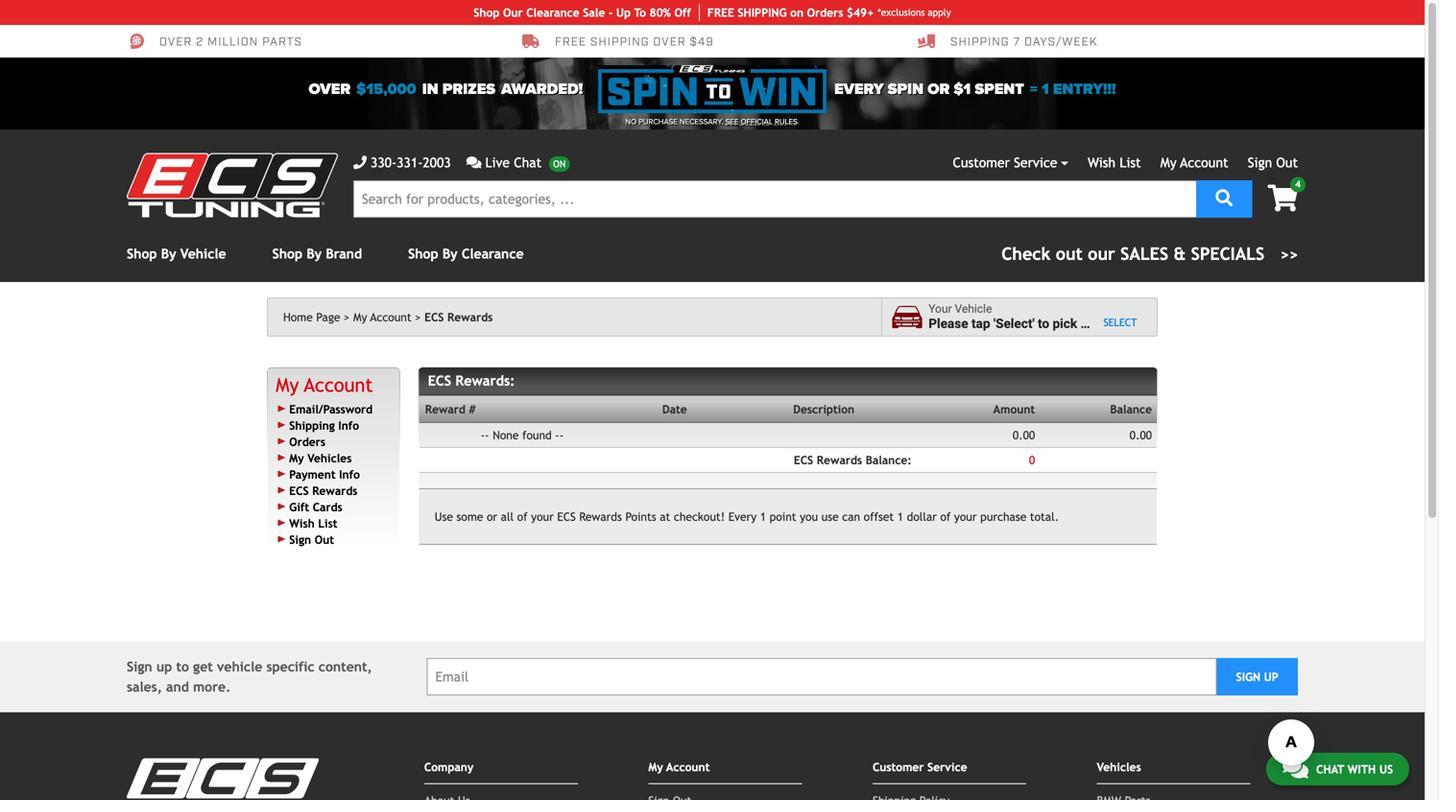 Task type: describe. For each thing, give the bounding box(es) containing it.
search image
[[1216, 190, 1233, 207]]

sales & specials
[[1121, 244, 1265, 264]]

$49+
[[847, 6, 874, 19]]

free
[[555, 34, 587, 50]]

- inside shop our clearance sale - up to 80% off link
[[609, 6, 613, 19]]

shop by clearance link
[[408, 246, 524, 262]]

gift cards link
[[289, 501, 342, 514]]

apply
[[928, 7, 951, 18]]

up for sign up to get vehicle specific content, sales, and more.
[[156, 660, 172, 675]]

vehicle inside your vehicle please tap 'select' to pick a vehicle
[[1091, 316, 1133, 332]]

specials
[[1191, 244, 1265, 264]]

1 horizontal spatial purchase
[[980, 510, 1027, 524]]

shop by brand link
[[272, 246, 362, 262]]

chat with us
[[1316, 763, 1393, 776]]

my account for wish list
[[1161, 155, 1228, 170]]

select link
[[1104, 317, 1137, 330]]

to
[[634, 6, 646, 19]]

1 vertical spatial info
[[339, 468, 360, 481]]

live chat
[[485, 155, 542, 170]]

prizes
[[442, 80, 496, 98]]

1 horizontal spatial wish
[[1088, 155, 1116, 170]]

sales
[[1121, 244, 1169, 264]]

Email email field
[[427, 659, 1217, 696]]

at
[[660, 510, 670, 524]]

by for brand
[[307, 246, 322, 262]]

balance
[[1110, 403, 1152, 416]]

ecs for ecs rewards
[[424, 311, 444, 324]]

over
[[653, 34, 686, 50]]

or for all
[[487, 510, 497, 524]]

shop our clearance sale - up to 80% off link
[[474, 4, 700, 21]]

live
[[485, 155, 510, 170]]

over for over 2 million parts
[[159, 34, 192, 50]]

and
[[166, 680, 189, 695]]

0 horizontal spatial service
[[927, 761, 967, 774]]

none
[[493, 429, 519, 442]]

reward
[[425, 403, 466, 416]]

content,
[[319, 660, 372, 675]]

service inside popup button
[[1014, 155, 1057, 170]]

shop by brand
[[272, 246, 362, 262]]

shipping info link
[[289, 419, 359, 432]]

description
[[793, 403, 855, 416]]

1 vertical spatial wish list link
[[289, 517, 337, 530]]

1 vertical spatial chat
[[1316, 763, 1344, 776]]

0 vertical spatial orders
[[807, 6, 843, 19]]

free ship ping on orders $49+ *exclusions apply
[[707, 6, 951, 19]]

official
[[741, 117, 773, 127]]

330-
[[371, 155, 397, 170]]

0 vertical spatial every
[[834, 80, 884, 98]]

sign up button
[[1217, 659, 1298, 696]]

4
[[1295, 179, 1301, 190]]

1 horizontal spatial vehicles
[[1097, 761, 1141, 774]]

sales,
[[127, 680, 162, 695]]

up for sign up
[[1264, 671, 1279, 684]]

sign inside my account email/password shipping info orders my vehicles payment info ecs rewards gift cards wish list sign out
[[289, 533, 311, 547]]

vehicle inside your vehicle please tap 'select' to pick a vehicle
[[955, 303, 992, 316]]

ecs rewards
[[424, 311, 493, 324]]

see
[[725, 117, 739, 127]]

2 vertical spatial my account link
[[276, 374, 373, 396]]

tap
[[972, 316, 990, 332]]

shipping inside shipping 7 days/week link
[[950, 34, 1010, 50]]

total.
[[1030, 510, 1059, 524]]

found
[[522, 429, 552, 442]]

customer inside popup button
[[953, 155, 1010, 170]]

some
[[457, 510, 483, 524]]

payment info link
[[289, 468, 360, 481]]

vehicles inside my account email/password shipping info orders my vehicles payment info ecs rewards gift cards wish list sign out
[[307, 452, 352, 465]]

shop our clearance sale - up to 80% off
[[474, 6, 691, 19]]

spin
[[888, 80, 924, 98]]

$15,000
[[356, 80, 416, 98]]

2 horizontal spatial 1
[[1042, 80, 1049, 98]]

over 2 million parts link
[[127, 33, 302, 50]]

customer service inside popup button
[[953, 155, 1057, 170]]

your vehicle please tap 'select' to pick a vehicle
[[929, 303, 1133, 332]]

1 horizontal spatial sign out link
[[1248, 155, 1298, 170]]

vehicle inside the sign up to get vehicle specific content, sales, and more.
[[217, 660, 262, 675]]

please
[[929, 316, 968, 332]]

1 vertical spatial every
[[728, 510, 757, 524]]

million
[[208, 34, 258, 50]]

by for clearance
[[442, 246, 458, 262]]

can
[[842, 510, 860, 524]]

ecs tuning 'spin to win' contest logo image
[[598, 65, 827, 113]]

0
[[1029, 454, 1035, 467]]

1 of from the left
[[517, 510, 528, 524]]

shop for shop by brand
[[272, 246, 303, 262]]

shop by clearance
[[408, 246, 524, 262]]

rewards inside my account email/password shipping info orders my vehicles payment info ecs rewards gift cards wish list sign out
[[312, 484, 358, 498]]

shopping cart image
[[1268, 185, 1298, 212]]

1 vertical spatial customer
[[873, 761, 924, 774]]

necessary.
[[680, 117, 723, 127]]

shop by vehicle link
[[127, 246, 226, 262]]

up
[[616, 6, 631, 19]]

sale
[[583, 6, 605, 19]]

home page
[[283, 311, 340, 324]]

free shipping over $49 link
[[522, 33, 714, 50]]

entry!!!
[[1053, 80, 1116, 98]]

2
[[196, 34, 204, 50]]

my account link for home page
[[353, 311, 421, 324]]

$49
[[690, 34, 714, 50]]

2003
[[423, 155, 451, 170]]

1 your from the left
[[531, 510, 554, 524]]

your
[[929, 303, 952, 316]]

no purchase necessary. see official rules .
[[625, 117, 799, 127]]

date
[[662, 403, 687, 416]]

ecs right "all"
[[557, 510, 576, 524]]

ecs inside my account email/password shipping info orders my vehicles payment info ecs rewards gift cards wish list sign out
[[289, 484, 309, 498]]

sign for sign up to get vehicle specific content, sales, and more.
[[127, 660, 152, 675]]

comments image for chat
[[1283, 757, 1308, 780]]

0 vertical spatial info
[[338, 419, 359, 432]]

wish list
[[1088, 155, 1141, 170]]

=
[[1030, 80, 1038, 98]]

see official rules link
[[725, 116, 798, 128]]

reward #
[[425, 403, 476, 416]]

pick
[[1053, 316, 1077, 332]]

#
[[469, 403, 476, 416]]

over $15,000 in prizes
[[309, 80, 496, 98]]

my account email/password shipping info orders my vehicles payment info ecs rewards gift cards wish list sign out
[[276, 374, 373, 547]]

$1
[[954, 80, 971, 98]]

0 vertical spatial wish list link
[[1088, 155, 1141, 170]]

you
[[800, 510, 818, 524]]

cards
[[313, 501, 342, 514]]

rewards left points
[[579, 510, 622, 524]]

0 vertical spatial purchase
[[639, 117, 678, 127]]



Task type: locate. For each thing, give the bounding box(es) containing it.
1 vertical spatial service
[[927, 761, 967, 774]]

days/week
[[1024, 34, 1098, 50]]

1 vertical spatial wish
[[289, 517, 315, 530]]

0 vertical spatial over
[[159, 34, 192, 50]]

1 horizontal spatial of
[[940, 510, 951, 524]]

0 horizontal spatial comments image
[[466, 156, 481, 169]]

2 0.00 from the left
[[1130, 429, 1152, 442]]

rewards down shop by clearance link
[[447, 311, 493, 324]]

chat right live in the left of the page
[[514, 155, 542, 170]]

ship
[[738, 6, 761, 19]]

your right dollar at the bottom
[[954, 510, 977, 524]]

sign inside the sign up to get vehicle specific content, sales, and more.
[[127, 660, 152, 675]]

0 vertical spatial list
[[1120, 155, 1141, 170]]

0 vertical spatial shipping
[[950, 34, 1010, 50]]

0.00
[[1013, 429, 1035, 442], [1130, 429, 1152, 442]]

0 vertical spatial vehicle
[[1091, 316, 1133, 332]]

over for over $15,000 in prizes
[[309, 80, 351, 98]]

on
[[790, 6, 804, 19]]

clearance up ecs rewards
[[462, 246, 524, 262]]

shipping 7 days/week
[[950, 34, 1098, 50]]

info
[[338, 419, 359, 432], [339, 468, 360, 481]]

sign up
[[1236, 671, 1279, 684]]

0 horizontal spatial or
[[487, 510, 497, 524]]

2 of from the left
[[940, 510, 951, 524]]

my account link
[[1161, 155, 1228, 170], [353, 311, 421, 324], [276, 374, 373, 396]]

select
[[1104, 317, 1137, 329]]

amount
[[993, 403, 1035, 416]]

to left get
[[176, 660, 189, 675]]

ecs down shop by clearance link
[[424, 311, 444, 324]]

1 vertical spatial clearance
[[462, 246, 524, 262]]

1 horizontal spatial customer
[[953, 155, 1010, 170]]

shop for shop our clearance sale - up to 80% off
[[474, 6, 500, 19]]

shipping up orders link in the bottom of the page
[[289, 419, 335, 432]]

chat
[[514, 155, 542, 170], [1316, 763, 1344, 776]]

0 vertical spatial customer service
[[953, 155, 1057, 170]]

1 horizontal spatial or
[[928, 80, 950, 98]]

your
[[531, 510, 554, 524], [954, 510, 977, 524]]

1 horizontal spatial out
[[1276, 155, 1298, 170]]

shop for shop by vehicle
[[127, 246, 157, 262]]

sign for sign up
[[1236, 671, 1261, 684]]

rewards:
[[455, 373, 515, 389]]

list down the cards
[[318, 517, 337, 530]]

over left 2
[[159, 34, 192, 50]]

us
[[1379, 763, 1393, 776]]

1 horizontal spatial to
[[1038, 316, 1049, 332]]

1 horizontal spatial vehicle
[[955, 303, 992, 316]]

comments image left chat with us
[[1283, 757, 1308, 780]]

list inside my account email/password shipping info orders my vehicles payment info ecs rewards gift cards wish list sign out
[[318, 517, 337, 530]]

1 horizontal spatial wish list link
[[1088, 155, 1141, 170]]

dollar
[[907, 510, 937, 524]]

0.00 down balance
[[1130, 429, 1152, 442]]

shipping
[[590, 34, 650, 50]]

email/password
[[289, 403, 373, 416]]

1 vertical spatial vehicle
[[217, 660, 262, 675]]

80%
[[650, 6, 671, 19]]

0 horizontal spatial sign out link
[[289, 533, 334, 547]]

clearance for by
[[462, 246, 524, 262]]

chat with us link
[[1266, 753, 1409, 786]]

info up ecs rewards link
[[339, 468, 360, 481]]

list
[[1120, 155, 1141, 170], [318, 517, 337, 530]]

more.
[[193, 680, 231, 695]]

ecs up "gift"
[[289, 484, 309, 498]]

my account link up search image
[[1161, 155, 1228, 170]]

0 horizontal spatial up
[[156, 660, 172, 675]]

0 vertical spatial out
[[1276, 155, 1298, 170]]

orders right on on the right top
[[807, 6, 843, 19]]

out down the cards
[[315, 533, 334, 547]]

1 vertical spatial or
[[487, 510, 497, 524]]

4 link
[[1252, 177, 1306, 214]]

0 horizontal spatial clearance
[[462, 246, 524, 262]]

1 horizontal spatial vehicle
[[1091, 316, 1133, 332]]

by
[[161, 246, 176, 262], [307, 246, 322, 262], [442, 246, 458, 262]]

1 horizontal spatial up
[[1264, 671, 1279, 684]]

to inside your vehicle please tap 'select' to pick a vehicle
[[1038, 316, 1049, 332]]

7
[[1013, 34, 1021, 50]]

1 left point
[[760, 510, 766, 524]]

with
[[1348, 763, 1376, 776]]

0 horizontal spatial your
[[531, 510, 554, 524]]

0 horizontal spatial vehicles
[[307, 452, 352, 465]]

up
[[156, 660, 172, 675], [1264, 671, 1279, 684]]

vehicle right a
[[1091, 316, 1133, 332]]

0 horizontal spatial every
[[728, 510, 757, 524]]

1 vertical spatial list
[[318, 517, 337, 530]]

home page link
[[283, 311, 350, 324]]

1 vertical spatial ecs tuning image
[[127, 759, 319, 801]]

comments image
[[466, 156, 481, 169], [1283, 757, 1308, 780]]

company
[[424, 761, 474, 774]]

out inside my account email/password shipping info orders my vehicles payment info ecs rewards gift cards wish list sign out
[[315, 533, 334, 547]]

ecs for ecs rewards balance:
[[794, 454, 813, 467]]

1 vertical spatial orders
[[289, 435, 325, 449]]

balance:
[[866, 454, 912, 467]]

0 vertical spatial or
[[928, 80, 950, 98]]

Search text field
[[353, 180, 1196, 218]]

1 by from the left
[[161, 246, 176, 262]]

*exclusions
[[878, 7, 925, 18]]

0 vertical spatial wish
[[1088, 155, 1116, 170]]

service
[[1014, 155, 1057, 170], [927, 761, 967, 774]]

0 horizontal spatial wish
[[289, 517, 315, 530]]

sign out link down gift cards link
[[289, 533, 334, 547]]

to inside the sign up to get vehicle specific content, sales, and more.
[[176, 660, 189, 675]]

sign out link up "4"
[[1248, 155, 1298, 170]]

our
[[503, 6, 523, 19]]

sign for sign out
[[1248, 155, 1272, 170]]

shop for shop by clearance
[[408, 246, 438, 262]]

spent
[[975, 80, 1024, 98]]

1 horizontal spatial clearance
[[526, 6, 580, 19]]

my vehicles link
[[289, 452, 352, 465]]

1 vertical spatial sign out link
[[289, 533, 334, 547]]

of right "all"
[[517, 510, 528, 524]]

0 vertical spatial comments image
[[466, 156, 481, 169]]

2 your from the left
[[954, 510, 977, 524]]

up inside the sign up to get vehicle specific content, sales, and more.
[[156, 660, 172, 675]]

wish down "gift"
[[289, 517, 315, 530]]

use
[[435, 510, 453, 524]]

1 vertical spatial purchase
[[980, 510, 1027, 524]]

list up sales on the right top of page
[[1120, 155, 1141, 170]]

purchase right no
[[639, 117, 678, 127]]

comments image left live in the left of the page
[[466, 156, 481, 169]]

my account link right "page"
[[353, 311, 421, 324]]

0 vertical spatial vehicle
[[180, 246, 226, 262]]

-- none found --
[[481, 429, 564, 442]]

0 vertical spatial customer
[[953, 155, 1010, 170]]

rewards
[[447, 311, 493, 324], [817, 454, 862, 467], [312, 484, 358, 498], [579, 510, 622, 524]]

1 horizontal spatial chat
[[1316, 763, 1344, 776]]

orders up my vehicles link
[[289, 435, 325, 449]]

ecs for ecs rewards:
[[428, 373, 451, 389]]

1 vertical spatial vehicle
[[955, 303, 992, 316]]

shipping left 7
[[950, 34, 1010, 50]]

0.00 up 0
[[1013, 429, 1035, 442]]

get
[[193, 660, 213, 675]]

1 horizontal spatial orders
[[807, 6, 843, 19]]

0 vertical spatial to
[[1038, 316, 1049, 332]]

1 horizontal spatial service
[[1014, 155, 1057, 170]]

over
[[159, 34, 192, 50], [309, 80, 351, 98]]

a
[[1081, 316, 1088, 332]]

live chat link
[[466, 153, 570, 173]]

my account
[[1161, 155, 1228, 170], [353, 311, 411, 324], [648, 761, 710, 774]]

of right dollar at the bottom
[[940, 510, 951, 524]]

payment
[[289, 468, 336, 481]]

shipping 7 days/week link
[[918, 33, 1098, 50]]

0 vertical spatial my account link
[[1161, 155, 1228, 170]]

of
[[517, 510, 528, 524], [940, 510, 951, 524]]

out up "4"
[[1276, 155, 1298, 170]]

0 horizontal spatial out
[[315, 533, 334, 547]]

your right "all"
[[531, 510, 554, 524]]

ecs tuning image
[[127, 153, 338, 217], [127, 759, 319, 801]]

1 horizontal spatial list
[[1120, 155, 1141, 170]]

ecs tuning image down more.
[[127, 759, 319, 801]]

1 vertical spatial over
[[309, 80, 351, 98]]

0 horizontal spatial my account
[[353, 311, 411, 324]]

free
[[707, 6, 734, 19]]

0 horizontal spatial of
[[517, 510, 528, 524]]

0 horizontal spatial vehicle
[[180, 246, 226, 262]]

0 horizontal spatial over
[[159, 34, 192, 50]]

0 horizontal spatial orders
[[289, 435, 325, 449]]

up inside button
[[1264, 671, 1279, 684]]

2 vertical spatial my account
[[648, 761, 710, 774]]

clearance for our
[[526, 6, 580, 19]]

3 by from the left
[[442, 246, 458, 262]]

vehicle up more.
[[217, 660, 262, 675]]

orders inside my account email/password shipping info orders my vehicles payment info ecs rewards gift cards wish list sign out
[[289, 435, 325, 449]]

clearance up free
[[526, 6, 580, 19]]

my account link up email/password link on the bottom of page
[[276, 374, 373, 396]]

my account for home page
[[353, 311, 411, 324]]

ecs rewards link
[[289, 484, 358, 498]]

my account link for wish list
[[1161, 155, 1228, 170]]

1 vertical spatial vehicles
[[1097, 761, 1141, 774]]

330-331-2003
[[371, 155, 451, 170]]

wish
[[1088, 155, 1116, 170], [289, 517, 315, 530]]

2 horizontal spatial my account
[[1161, 155, 1228, 170]]

0 horizontal spatial vehicle
[[217, 660, 262, 675]]

0 horizontal spatial 0.00
[[1013, 429, 1035, 442]]

to left pick
[[1038, 316, 1049, 332]]

wish list link down the entry!!!
[[1088, 155, 1141, 170]]

rewards left balance:
[[817, 454, 862, 467]]

ecs down the description
[[794, 454, 813, 467]]

every left point
[[728, 510, 757, 524]]

info down email/password link on the bottom of page
[[338, 419, 359, 432]]

or left "all"
[[487, 510, 497, 524]]

account inside my account email/password shipping info orders my vehicles payment info ecs rewards gift cards wish list sign out
[[304, 374, 373, 396]]

over left $15,000
[[309, 80, 351, 98]]

2 horizontal spatial by
[[442, 246, 458, 262]]

0 horizontal spatial to
[[176, 660, 189, 675]]

sign inside button
[[1236, 671, 1261, 684]]

in
[[422, 80, 438, 98]]

&
[[1174, 244, 1186, 264]]

brand
[[326, 246, 362, 262]]

0 horizontal spatial purchase
[[639, 117, 678, 127]]

comments image for live
[[466, 156, 481, 169]]

comments image inside live chat link
[[466, 156, 481, 169]]

use some or all of your ecs rewards points at checkout! every 1 point you use can offset 1 dollar of your purchase total.
[[435, 510, 1059, 524]]

ecs tuning image up 'shop by vehicle' link
[[127, 153, 338, 217]]

every left spin
[[834, 80, 884, 98]]

1 horizontal spatial comments image
[[1283, 757, 1308, 780]]

point
[[770, 510, 796, 524]]

0 vertical spatial ecs tuning image
[[127, 153, 338, 217]]

my
[[1161, 155, 1177, 170], [353, 311, 367, 324], [276, 374, 299, 396], [289, 452, 304, 465], [648, 761, 663, 774]]

2 ecs tuning image from the top
[[127, 759, 319, 801]]

1 horizontal spatial your
[[954, 510, 977, 524]]

purchase left total. at bottom right
[[980, 510, 1027, 524]]

1 vertical spatial my account
[[353, 311, 411, 324]]

1 vertical spatial comments image
[[1283, 757, 1308, 780]]

page
[[316, 311, 340, 324]]

over 2 million parts
[[159, 34, 302, 50]]

0 horizontal spatial by
[[161, 246, 176, 262]]

free shipping over $49
[[555, 34, 714, 50]]

0 horizontal spatial 1
[[760, 510, 766, 524]]

wish inside my account email/password shipping info orders my vehicles payment info ecs rewards gift cards wish list sign out
[[289, 517, 315, 530]]

1 ecs tuning image from the top
[[127, 153, 338, 217]]

sales & specials link
[[1002, 241, 1298, 267]]

points
[[625, 510, 656, 524]]

every spin or $1 spent = 1 entry!!!
[[834, 80, 1116, 98]]

1 vertical spatial my account link
[[353, 311, 421, 324]]

1 horizontal spatial by
[[307, 246, 322, 262]]

1 horizontal spatial shipping
[[950, 34, 1010, 50]]

rewards up the cards
[[312, 484, 358, 498]]

0 horizontal spatial wish list link
[[289, 517, 337, 530]]

comments image inside chat with us link
[[1283, 757, 1308, 780]]

1 horizontal spatial my account
[[648, 761, 710, 774]]

customer service
[[953, 155, 1057, 170], [873, 761, 967, 774]]

1 horizontal spatial 0.00
[[1130, 429, 1152, 442]]

1 left dollar at the bottom
[[897, 510, 903, 524]]

2 by from the left
[[307, 246, 322, 262]]

orders link
[[289, 435, 325, 449]]

sign up to get vehicle specific content, sales, and more.
[[127, 660, 372, 695]]

0 vertical spatial my account
[[1161, 155, 1228, 170]]

shop by vehicle
[[127, 246, 226, 262]]

by for vehicle
[[161, 246, 176, 262]]

0 horizontal spatial customer
[[873, 761, 924, 774]]

0 vertical spatial vehicles
[[307, 452, 352, 465]]

1 horizontal spatial over
[[309, 80, 351, 98]]

use
[[822, 510, 839, 524]]

1 horizontal spatial every
[[834, 80, 884, 98]]

wish list link down gift cards link
[[289, 517, 337, 530]]

0 horizontal spatial chat
[[514, 155, 542, 170]]

gift
[[289, 501, 309, 514]]

phone image
[[353, 156, 367, 169]]

ecs up reward
[[428, 373, 451, 389]]

chat left with on the right bottom of the page
[[1316, 763, 1344, 776]]

checkout!
[[674, 510, 725, 524]]

shipping inside my account email/password shipping info orders my vehicles payment info ecs rewards gift cards wish list sign out
[[289, 419, 335, 432]]

vehicle
[[1091, 316, 1133, 332], [217, 660, 262, 675]]

1 horizontal spatial 1
[[897, 510, 903, 524]]

wish down the entry!!!
[[1088, 155, 1116, 170]]

0 horizontal spatial shipping
[[289, 419, 335, 432]]

customer
[[953, 155, 1010, 170], [873, 761, 924, 774]]

1 0.00 from the left
[[1013, 429, 1035, 442]]

331-
[[397, 155, 423, 170]]

1 vertical spatial shipping
[[289, 419, 335, 432]]

or for $1
[[928, 80, 950, 98]]

or left $1
[[928, 80, 950, 98]]

shop
[[474, 6, 500, 19], [127, 246, 157, 262], [272, 246, 303, 262], [408, 246, 438, 262]]

shipping
[[950, 34, 1010, 50], [289, 419, 335, 432]]

1 vertical spatial to
[[176, 660, 189, 675]]

1 right =
[[1042, 80, 1049, 98]]

0 vertical spatial clearance
[[526, 6, 580, 19]]

off
[[674, 6, 691, 19]]

1 vertical spatial customer service
[[873, 761, 967, 774]]



Task type: vqa. For each thing, say whether or not it's contained in the screenshot.
New Turner Control Arm & Roll Center Correction Kits IMAGE
no



